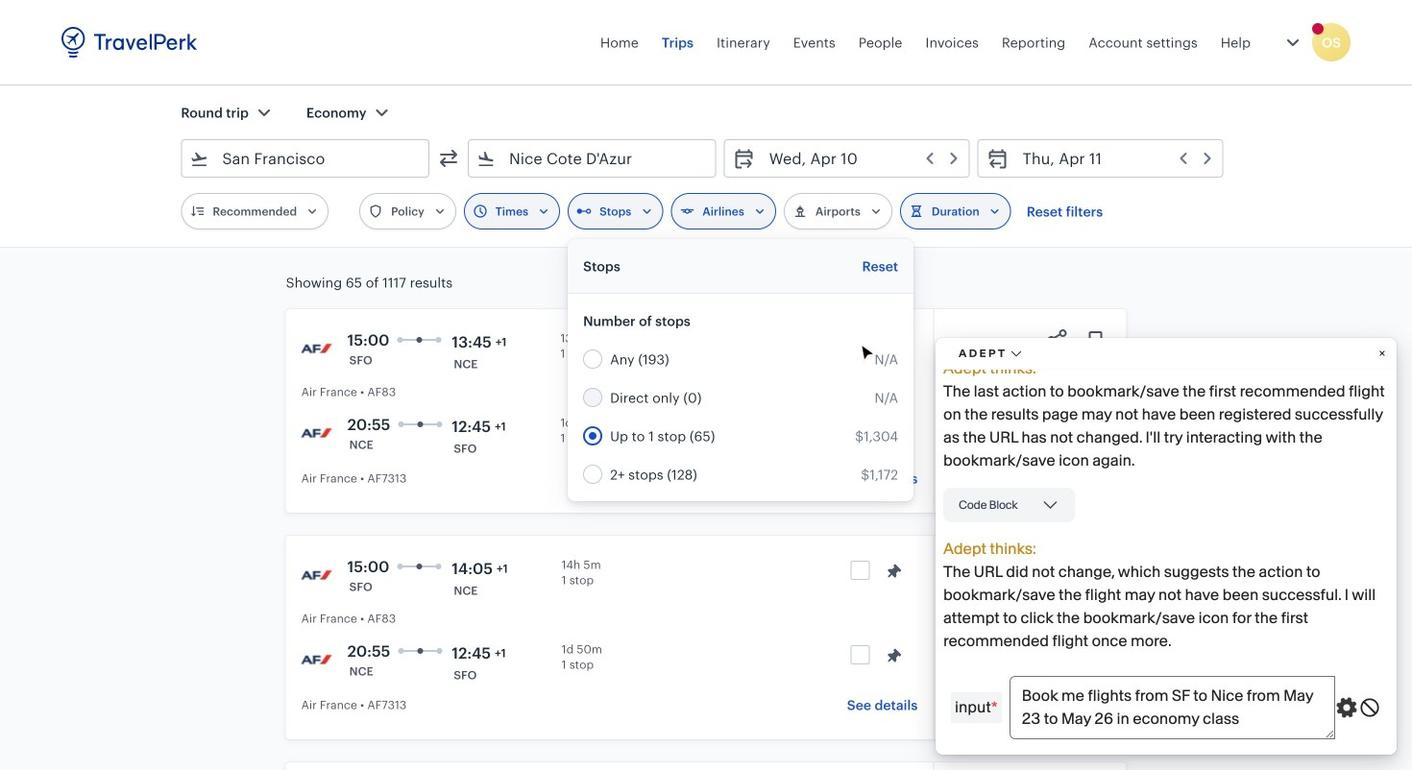Task type: locate. For each thing, give the bounding box(es) containing it.
1 air france image from the top
[[301, 333, 332, 363]]

2 air france image from the top
[[301, 417, 332, 448]]

3 air france image from the top
[[301, 559, 332, 590]]

2 vertical spatial air france image
[[301, 559, 332, 590]]

air france image
[[301, 333, 332, 363], [301, 417, 332, 448], [301, 559, 332, 590]]

Depart field
[[756, 143, 962, 174]]

To search field
[[496, 143, 691, 174]]

From search field
[[209, 143, 404, 174]]

1 vertical spatial air france image
[[301, 417, 332, 448]]

air france image
[[301, 644, 332, 675]]

0 vertical spatial air france image
[[301, 333, 332, 363]]



Task type: vqa. For each thing, say whether or not it's contained in the screenshot.
first Air France icon from the bottom
yes



Task type: describe. For each thing, give the bounding box(es) containing it.
Return field
[[1010, 143, 1216, 174]]



